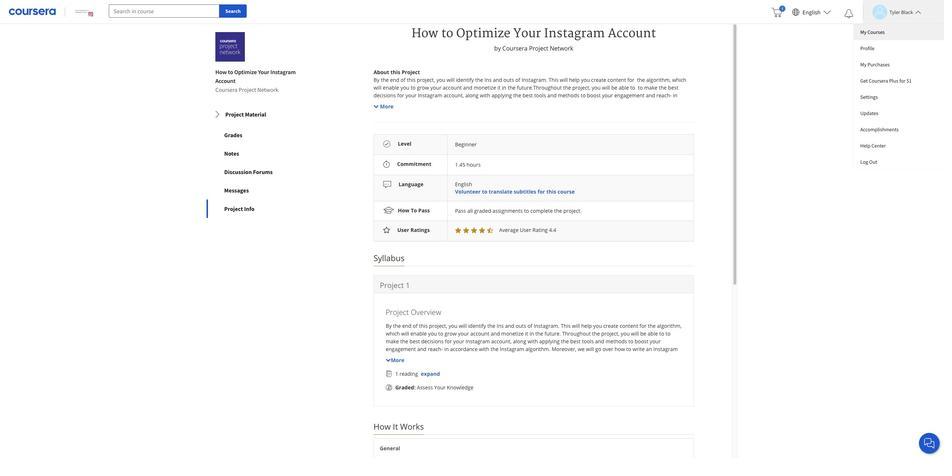 Task type: vqa. For each thing, say whether or not it's contained in the screenshot.
Which
yes



Task type: locate. For each thing, give the bounding box(es) containing it.
1 vertical spatial business.
[[618, 353, 640, 360]]

1 vertical spatial through
[[386, 369, 405, 376]]

by down about in the left of the page
[[374, 76, 380, 83]]

by down project overview
[[386, 322, 392, 329]]

business
[[650, 115, 671, 122], [633, 361, 654, 368]]

easily
[[604, 138, 618, 145], [662, 369, 675, 376]]

english up volunteer
[[455, 181, 472, 188]]

1 vertical spatial presence
[[655, 361, 677, 368]]

to
[[441, 26, 453, 41], [228, 68, 233, 75], [411, 84, 416, 91], [630, 84, 635, 91], [638, 84, 643, 91], [581, 92, 586, 99], [550, 99, 555, 106], [685, 99, 690, 106], [482, 188, 487, 195], [524, 207, 529, 214], [438, 330, 443, 337], [659, 330, 664, 337], [666, 330, 671, 337], [628, 338, 633, 345], [626, 346, 631, 353], [468, 353, 473, 360]]

0 vertical spatial who
[[486, 115, 496, 122]]

english volunteer to translate subtitles for this course
[[455, 181, 575, 195]]

outs inside about this project by the end of this project, you will identify the ins and outs of instagram. this will help you create content for  the algorithm, which will enable you to grow your account and monetize it in the future.throughout the project, you will be able to  to make the best decisions for your instagram account, along with applying the best tools and methods to boost your engagement and reach- in accordance with the instagram algorithm. moreover, we will go over how to write an instagram bio and we will use different tools to create instagram story highlights that are essential for your business. this guided project is best for instagram users who are looking towards growing their account and increasing their business presence through instagram in this project we will use some free tools like canva, which will help you make different designs easily and the best thing about canva is that it's free!
[[504, 76, 514, 83]]

highlights inside the by the end of this project, you will identify the ins and outs of instagram. this will help you create content for  the algorithm, which will enable you to grow your account and monetize it in the future. throughout the project, you will be able to  to make the best decisions for your instagram account, along with applying the best tools and methods to boost your engagement and reach- in accordance with the instagram algorithm. moreover, we will go over how to write an instagram bio and we will use different tools to create instagram story highlights that are essential for your business. this guided project is best for instagram users who are looking towards growing their account and increasing their business presence through instagramin this project we will use some free tools like canva, which will help you make different designs easily and the best thing about canva is that it's free!
[[530, 353, 553, 360]]

1 vertical spatial optimize
[[234, 68, 257, 75]]

end
[[390, 76, 399, 83], [402, 322, 412, 329]]

pass right to
[[418, 207, 430, 214]]

ins
[[485, 76, 492, 83], [497, 322, 504, 329]]

my left purchases
[[860, 61, 867, 68]]

enable inside the by the end of this project, you will identify the ins and outs of instagram. this will help you create content for  the algorithm, which will enable you to grow your account and monetize it in the future. throughout the project, you will be able to  to make the best decisions for your instagram account, along with applying the best tools and methods to boost your engagement and reach- in accordance with the instagram algorithm. moreover, we will go over how to write an instagram bio and we will use different tools to create instagram story highlights that are essential for your business. this guided project is best for instagram users who are looking towards growing their account and increasing their business presence through instagramin this project we will use some free tools like canva, which will help you make different designs easily and the best thing about canva is that it's free!
[[410, 330, 427, 337]]

discussion forums link
[[207, 163, 313, 181]]

over
[[526, 99, 537, 106], [603, 346, 613, 353]]

business. inside the by the end of this project, you will identify the ins and outs of instagram. this will help you create content for  the algorithm, which will enable you to grow your account and monetize it in the future. throughout the project, you will be able to  to make the best decisions for your instagram account, along with applying the best tools and methods to boost your engagement and reach- in accordance with the instagram algorithm. moreover, we will go over how to write an instagram bio and we will use different tools to create instagram story highlights that are essential for your business. this guided project is best for instagram users who are looking towards growing their account and increasing their business presence through instagramin this project we will use some free tools like canva, which will help you make different designs easily and the best thing about canva is that it's free!
[[618, 353, 640, 360]]

1 right stacked file 'icon'
[[395, 370, 398, 377]]

like inside about this project by the end of this project, you will identify the ins and outs of instagram. this will help you create content for  the algorithm, which will enable you to grow your account and monetize it in the future.throughout the project, you will be able to  to make the best decisions for your instagram account, along with applying the best tools and methods to boost your engagement and reach- in accordance with the instagram algorithm. moreover, we will go over how to write an instagram bio and we will use different tools to create instagram story highlights that are essential for your business. this guided project is best for instagram users who are looking towards growing their account and increasing their business presence through instagram in this project we will use some free tools like canva, which will help you make different designs easily and the best thing about canva is that it's free!
[[474, 138, 482, 145]]

1 up project overview
[[406, 280, 410, 290]]

about inside the by the end of this project, you will identify the ins and outs of instagram. this will help you create content for  the algorithm, which will enable you to grow your account and monetize it in the future. throughout the project, you will be able to  to make the best decisions for your instagram account, along with applying the best tools and methods to boost your engagement and reach- in accordance with the instagram algorithm. moreover, we will go over how to write an instagram bio and we will use different tools to create instagram story highlights that are essential for your business. this guided project is best for instagram users who are looking towards growing their account and increasing their business presence through instagramin this project we will use some free tools like canva, which will help you make different designs easily and the best thing about canva is that it's free!
[[431, 377, 445, 384]]

the
[[381, 76, 389, 83], [475, 76, 483, 83], [637, 76, 645, 83], [508, 84, 516, 91], [563, 84, 571, 91], [659, 84, 667, 91], [513, 92, 521, 99], [414, 99, 422, 106], [630, 138, 638, 145], [554, 207, 562, 214], [393, 322, 401, 329], [488, 322, 495, 329], [648, 322, 656, 329], [535, 330, 543, 337], [592, 330, 600, 337], [400, 338, 408, 345], [561, 338, 569, 345], [491, 346, 499, 353], [396, 377, 404, 384]]

0 vertical spatial canva,
[[484, 138, 500, 145]]

0 horizontal spatial be
[[611, 84, 617, 91]]

pass all graded assignments to complete the project.
[[455, 207, 582, 214]]

1 horizontal spatial coursera
[[502, 44, 528, 52]]

1 horizontal spatial outs
[[516, 322, 526, 329]]

boost
[[587, 92, 601, 99], [635, 338, 648, 345]]

decisions down about in the left of the page
[[374, 92, 396, 99]]

profile
[[860, 45, 875, 52]]

1 vertical spatial more
[[391, 357, 404, 364]]

through up assignment image
[[386, 369, 405, 376]]

best
[[668, 84, 678, 91], [523, 92, 533, 99], [426, 115, 436, 122], [639, 138, 649, 145], [410, 338, 420, 345], [570, 338, 581, 345], [409, 361, 419, 368], [406, 377, 416, 384]]

canva down in
[[374, 146, 388, 153]]

1 vertical spatial monetize
[[501, 330, 524, 337]]

essential inside the by the end of this project, you will identify the ins and outs of instagram. this will help you create content for  the algorithm, which will enable you to grow your account and monetize it in the future. throughout the project, you will be able to  to make the best decisions for your instagram account, along with applying the best tools and methods to boost your engagement and reach- in accordance with the instagram algorithm. moreover, we will go over how to write an instagram bio and we will use different tools to create instagram story highlights that are essential for your business. this guided project is best for instagram users who are looking towards growing their account and increasing their business presence through instagramin this project we will use some free tools like canva, which will help you make different designs easily and the best thing about canva is that it's free!
[[575, 353, 596, 360]]

1 vertical spatial thing
[[417, 377, 430, 384]]

go
[[519, 99, 525, 106], [595, 346, 601, 353]]

2 user from the left
[[520, 226, 531, 233]]

instagram inside how to optimize your instagram account by coursera project network
[[544, 26, 605, 41]]

1 vertical spatial english
[[455, 181, 472, 188]]

growing down future.throughout
[[547, 115, 566, 122]]

user left ratings
[[397, 226, 409, 233]]

business. inside about this project by the end of this project, you will identify the ins and outs of instagram. this will help you create content for  the algorithm, which will enable you to grow your account and monetize it in the future.throughout the project, you will be able to  to make the best decisions for your instagram account, along with applying the best tools and methods to boost your engagement and reach- in accordance with the instagram algorithm. moreover, we will go over how to write an instagram bio and we will use different tools to create instagram story highlights that are essential for your business. this guided project is best for instagram users who are looking towards growing their account and increasing their business presence through instagram in this project we will use some free tools like canva, which will help you make different designs easily and the best thing about canva is that it's free!
[[517, 107, 540, 114]]

1 vertical spatial accordance
[[450, 346, 478, 353]]

through inside the by the end of this project, you will identify the ins and outs of instagram. this will help you create content for  the algorithm, which will enable you to grow your account and monetize it in the future. throughout the project, you will be able to  to make the best decisions for your instagram account, along with applying the best tools and methods to boost your engagement and reach- in accordance with the instagram algorithm. moreover, we will go over how to write an instagram bio and we will use different tools to create instagram story highlights that are essential for your business. this guided project is best for instagram users who are looking towards growing their account and increasing their business presence through instagramin this project we will use some free tools like canva, which will help you make different designs easily and the best thing about canva is that it's free!
[[386, 369, 405, 376]]

through up in
[[374, 123, 393, 130]]

more up stacked file 'icon'
[[391, 357, 404, 364]]

1 vertical spatial reach-
[[428, 346, 443, 353]]

methods
[[558, 92, 579, 99], [606, 338, 627, 345]]

0 vertical spatial free!
[[414, 146, 425, 153]]

0 horizontal spatial along
[[465, 92, 479, 99]]

it's inside the by the end of this project, you will identify the ins and outs of instagram. this will help you create content for  the algorithm, which will enable you to grow your account and monetize it in the future. throughout the project, you will be able to  to make the best decisions for your instagram account, along with applying the best tools and methods to boost your engagement and reach- in accordance with the instagram algorithm. moreover, we will go over how to write an instagram bio and we will use different tools to create instagram story highlights that are essential for your business. this guided project is best for instagram users who are looking towards growing their account and increasing their business presence through instagramin this project we will use some free tools like canva, which will help you make different designs easily and the best thing about canva is that it's free!
[[479, 377, 485, 384]]

future.throughout
[[517, 84, 562, 91]]

algorithm, inside about this project by the end of this project, you will identify the ins and outs of instagram. this will help you create content for  the algorithm, which will enable you to grow your account and monetize it in the future.throughout the project, you will be able to  to make the best decisions for your instagram account, along with applying the best tools and methods to boost your engagement and reach- in accordance with the instagram algorithm. moreover, we will go over how to write an instagram bio and we will use different tools to create instagram story highlights that are essential for your business. this guided project is best for instagram users who are looking towards growing their account and increasing their business presence through instagram in this project we will use some free tools like canva, which will help you make different designs easily and the best thing about canva is that it's free!
[[646, 76, 671, 83]]

canva
[[374, 146, 388, 153], [446, 377, 461, 384]]

0 horizontal spatial easily
[[604, 138, 618, 145]]

about
[[664, 138, 678, 145], [431, 377, 445, 384]]

1 vertical spatial outs
[[516, 322, 526, 329]]

how inside how to optimize your instagram account coursera project network
[[215, 68, 227, 75]]

project material button
[[208, 104, 312, 125]]

user left rating at the right
[[520, 226, 531, 233]]

content
[[608, 76, 626, 83], [620, 322, 638, 329]]

canva, inside the by the end of this project, you will identify the ins and outs of instagram. this will help you create content for  the algorithm, which will enable you to grow your account and monetize it in the future. throughout the project, you will be able to  to make the best decisions for your instagram account, along with applying the best tools and methods to boost your engagement and reach- in accordance with the instagram algorithm. moreover, we will go over how to write an instagram bio and we will use different tools to create instagram story highlights that are essential for your business. this guided project is best for instagram users who are looking towards growing their account and increasing their business presence through instagramin this project we will use some free tools like canva, which will help you make different designs easily and the best thing about canva is that it's free!
[[541, 369, 557, 376]]

my for my purchases
[[860, 61, 867, 68]]

1 my from the top
[[860, 29, 867, 35]]

more button up stacked file 'icon'
[[386, 356, 404, 364]]

thing inside the by the end of this project, you will identify the ins and outs of instagram. this will help you create content for  the algorithm, which will enable you to grow your account and monetize it in the future. throughout the project, you will be able to  to make the best decisions for your instagram account, along with applying the best tools and methods to boost your engagement and reach- in accordance with the instagram algorithm. moreover, we will go over how to write an instagram bio and we will use different tools to create instagram story highlights that are essential for your business. this guided project is best for instagram users who are looking towards growing their account and increasing their business presence through instagramin this project we will use some free tools like canva, which will help you make different designs easily and the best thing about canva is that it's free!
[[417, 377, 430, 384]]

0 horizontal spatial about
[[431, 377, 445, 384]]

all
[[467, 207, 473, 214]]

english inside button
[[803, 8, 821, 16]]

0 horizontal spatial network
[[257, 86, 278, 93]]

0 horizontal spatial over
[[526, 99, 537, 106]]

0 vertical spatial designs
[[585, 138, 603, 145]]

1 horizontal spatial reach-
[[657, 92, 672, 99]]

optimize for how to optimize your instagram account by coursera project network
[[456, 26, 511, 41]]

instagram. up future.
[[534, 322, 560, 329]]

enable
[[383, 84, 399, 91], [410, 330, 427, 337]]

story inside the by the end of this project, you will identify the ins and outs of instagram. this will help you create content for  the algorithm, which will enable you to grow your account and monetize it in the future. throughout the project, you will be able to  to make the best decisions for your instagram account, along with applying the best tools and methods to boost your engagement and reach- in accordance with the instagram algorithm. moreover, we will go over how to write an instagram bio and we will use different tools to create instagram story highlights that are essential for your business. this guided project is best for instagram users who are looking towards growing their account and increasing their business presence through instagramin this project we will use some free tools like canva, which will help you make different designs easily and the best thing about canva is that it's free!
[[516, 353, 529, 360]]

english inside english volunteer to translate subtitles for this course
[[455, 181, 472, 188]]

your
[[514, 26, 541, 41], [258, 68, 269, 75], [434, 384, 446, 391]]

project
[[403, 115, 419, 122], [390, 138, 407, 145], [386, 361, 403, 368], [447, 369, 464, 376]]

0 vertical spatial instagram.
[[522, 76, 547, 83]]

0 horizontal spatial account,
[[444, 92, 464, 99]]

optimize up by
[[456, 26, 511, 41]]

project
[[529, 44, 548, 52], [402, 68, 420, 75], [239, 86, 256, 93], [225, 111, 244, 118], [224, 205, 243, 212], [380, 280, 404, 290], [386, 307, 409, 317]]

who inside about this project by the end of this project, you will identify the ins and outs of instagram. this will help you create content for  the algorithm, which will enable you to grow your account and monetize it in the future.throughout the project, you will be able to  to make the best decisions for your instagram account, along with applying the best tools and methods to boost your engagement and reach- in accordance with the instagram algorithm. moreover, we will go over how to write an instagram bio and we will use different tools to create instagram story highlights that are essential for your business. this guided project is best for instagram users who are looking towards growing their account and increasing their business presence through instagram in this project we will use some free tools like canva, which will help you make different designs easily and the best thing about canva is that it's free!
[[486, 115, 496, 122]]

thing inside about this project by the end of this project, you will identify the ins and outs of instagram. this will help you create content for  the algorithm, which will enable you to grow your account and monetize it in the future.throughout the project, you will be able to  to make the best decisions for your instagram account, along with applying the best tools and methods to boost your engagement and reach- in accordance with the instagram algorithm. moreover, we will go over how to write an instagram bio and we will use different tools to create instagram story highlights that are essential for your business. this guided project is best for instagram users who are looking towards growing their account and increasing their business presence through instagram in this project we will use some free tools like canva, which will help you make different designs easily and the best thing about canva is that it's free!
[[651, 138, 663, 145]]

account for how to optimize your instagram account coursera project network
[[215, 77, 236, 84]]

1.45 hours
[[455, 161, 481, 168]]

moreover, inside about this project by the end of this project, you will identify the ins and outs of instagram. this will help you create content for  the algorithm, which will enable you to grow your account and monetize it in the future.throughout the project, you will be able to  to make the best decisions for your instagram account, along with applying the best tools and methods to boost your engagement and reach- in accordance with the instagram algorithm. moreover, we will go over how to write an instagram bio and we will use different tools to create instagram story highlights that are essential for your business. this guided project is best for instagram users who are looking towards growing their account and increasing their business presence through instagram in this project we will use some free tools like canva, which will help you make different designs easily and the best thing about canva is that it's free!
[[475, 99, 500, 106]]

2 my from the top
[[860, 61, 867, 68]]

1 vertical spatial guided
[[653, 353, 670, 360]]

1 vertical spatial growing
[[530, 361, 549, 368]]

along inside about this project by the end of this project, you will identify the ins and outs of instagram. this will help you create content for  the algorithm, which will enable you to grow your account and monetize it in the future.throughout the project, you will be able to  to make the best decisions for your instagram account, along with applying the best tools and methods to boost your engagement and reach- in accordance with the instagram algorithm. moreover, we will go over how to write an instagram bio and we will use different tools to create instagram story highlights that are essential for your business. this guided project is best for instagram users who are looking towards growing their account and increasing their business presence through instagram in this project we will use some free tools like canva, which will help you make different designs easily and the best thing about canva is that it's free!
[[465, 92, 479, 99]]

1 vertical spatial how
[[615, 346, 625, 353]]

algorithm. inside about this project by the end of this project, you will identify the ins and outs of instagram. this will help you create content for  the algorithm, which will enable you to grow your account and monetize it in the future.throughout the project, you will be able to  to make the best decisions for your instagram account, along with applying the best tools and methods to boost your engagement and reach- in accordance with the instagram algorithm. moreover, we will go over how to write an instagram bio and we will use different tools to create instagram story highlights that are essential for your business. this guided project is best for instagram users who are looking towards growing their account and increasing their business presence through instagram in this project we will use some free tools like canva, which will help you make different designs easily and the best thing about canva is that it's free!
[[449, 99, 474, 106]]

tools
[[534, 92, 546, 99], [672, 99, 684, 106], [461, 138, 473, 145], [582, 338, 594, 345], [455, 353, 467, 360], [518, 369, 530, 376]]

by inside about this project by the end of this project, you will identify the ins and outs of instagram. this will help you create content for  the algorithm, which will enable you to grow your account and monetize it in the future.throughout the project, you will be able to  to make the best decisions for your instagram account, along with applying the best tools and methods to boost your engagement and reach- in accordance with the instagram algorithm. moreover, we will go over how to write an instagram bio and we will use different tools to create instagram story highlights that are essential for your business. this guided project is best for instagram users who are looking towards growing their account and increasing their business presence through instagram in this project we will use some free tools like canva, which will help you make different designs easily and the best thing about canva is that it's free!
[[374, 76, 380, 83]]

1 horizontal spatial thing
[[651, 138, 663, 145]]

1 vertical spatial highlights
[[530, 353, 553, 360]]

0 vertical spatial users
[[472, 115, 485, 122]]

0 vertical spatial guided
[[385, 115, 401, 122]]

users up beginner
[[472, 115, 485, 122]]

it inside the by the end of this project, you will identify the ins and outs of instagram. this will help you create content for  the algorithm, which will enable you to grow your account and monetize it in the future. throughout the project, you will be able to  to make the best decisions for your instagram account, along with applying the best tools and methods to boost your engagement and reach- in accordance with the instagram algorithm. moreover, we will go over how to write an instagram bio and we will use different tools to create instagram story highlights that are essential for your business. this guided project is best for instagram users who are looking towards growing their account and increasing their business presence through instagramin this project we will use some free tools like canva, which will help you make different designs easily and the best thing about canva is that it's free!
[[525, 330, 528, 337]]

0 vertical spatial applying
[[492, 92, 512, 99]]

optimize down the coursera project network 'image'
[[234, 68, 257, 75]]

0 vertical spatial bio
[[603, 99, 610, 106]]

end inside about this project by the end of this project, you will identify the ins and outs of instagram. this will help you create content for  the algorithm, which will enable you to grow your account and monetize it in the future.throughout the project, you will be able to  to make the best decisions for your instagram account, along with applying the best tools and methods to boost your engagement and reach- in accordance with the instagram algorithm. moreover, we will go over how to write an instagram bio and we will use different tools to create instagram story highlights that are essential for your business. this guided project is best for instagram users who are looking towards growing their account and increasing their business presence through instagram in this project we will use some free tools like canva, which will help you make different designs easily and the best thing about canva is that it's free!
[[390, 76, 399, 83]]

1 vertical spatial it
[[525, 330, 528, 337]]

0 vertical spatial like
[[474, 138, 482, 145]]

1 vertical spatial increasing
[[594, 361, 619, 368]]

coursera right by
[[502, 44, 528, 52]]

project,
[[417, 76, 435, 83], [572, 84, 591, 91], [429, 322, 447, 329], [601, 330, 620, 337]]

outs
[[504, 76, 514, 83], [516, 322, 526, 329]]

is
[[421, 115, 425, 122], [390, 146, 393, 153], [404, 361, 408, 368], [462, 377, 466, 384]]

average user rating 4.4
[[499, 226, 556, 233]]

1 horizontal spatial decisions
[[421, 338, 444, 345]]

more button down about in the left of the page
[[374, 102, 394, 110]]

1 horizontal spatial business.
[[618, 353, 640, 360]]

chat with us image
[[924, 437, 935, 449]]

1 vertical spatial methods
[[606, 338, 627, 345]]

0 horizontal spatial your
[[258, 68, 269, 75]]

enable down project overview
[[410, 330, 427, 337]]

applying inside the by the end of this project, you will identify the ins and outs of instagram. this will help you create content for  the algorithm, which will enable you to grow your account and monetize it in the future. throughout the project, you will be able to  to make the best decisions for your instagram account, along with applying the best tools and methods to boost your engagement and reach- in accordance with the instagram algorithm. moreover, we will go over how to write an instagram bio and we will use different tools to create instagram story highlights that are essential for your business. this guided project is best for instagram users who are looking towards growing their account and increasing their business presence through instagramin this project we will use some free tools like canva, which will help you make different designs easily and the best thing about canva is that it's free!
[[539, 338, 560, 345]]

1 horizontal spatial account,
[[491, 338, 512, 345]]

0 vertical spatial network
[[550, 44, 573, 52]]

enable down about in the left of the page
[[383, 84, 399, 91]]

in
[[502, 84, 506, 91], [673, 92, 677, 99], [530, 330, 534, 337], [444, 346, 449, 353]]

1 vertical spatial an
[[646, 346, 652, 353]]

1 vertical spatial business
[[633, 361, 654, 368]]

1 horizontal spatial how
[[615, 346, 625, 353]]

1 horizontal spatial canva
[[446, 377, 461, 384]]

growing inside the by the end of this project, you will identify the ins and outs of instagram. this will help you create content for  the algorithm, which will enable you to grow your account and monetize it in the future. throughout the project, you will be able to  to make the best decisions for your instagram account, along with applying the best tools and methods to boost your engagement and reach- in accordance with the instagram algorithm. moreover, we will go over how to write an instagram bio and we will use different tools to create instagram story highlights that are essential for your business. this guided project is best for instagram users who are looking towards growing their account and increasing their business presence through instagramin this project we will use some free tools like canva, which will help you make different designs easily and the best thing about canva is that it's free!
[[530, 361, 549, 368]]

beginner
[[455, 141, 477, 148]]

0 horizontal spatial canva
[[374, 146, 388, 153]]

0 vertical spatial thing
[[651, 138, 663, 145]]

0 horizontal spatial who
[[469, 361, 480, 368]]

that up beginner
[[454, 107, 464, 114]]

who inside the by the end of this project, you will identify the ins and outs of instagram. this will help you create content for  the algorithm, which will enable you to grow your account and monetize it in the future. throughout the project, you will be able to  to make the best decisions for your instagram account, along with applying the best tools and methods to boost your engagement and reach- in accordance with the instagram algorithm. moreover, we will go over how to write an instagram bio and we will use different tools to create instagram story highlights that are essential for your business. this guided project is best for instagram users who are looking towards growing their account and increasing their business presence through instagramin this project we will use some free tools like canva, which will help you make different designs easily and the best thing about canva is that it's free!
[[469, 361, 480, 368]]

1 vertical spatial more button
[[386, 356, 404, 364]]

1 vertical spatial who
[[469, 361, 480, 368]]

1 horizontal spatial end
[[402, 322, 412, 329]]

reach- inside the by the end of this project, you will identify the ins and outs of instagram. this will help you create content for  the algorithm, which will enable you to grow your account and monetize it in the future. throughout the project, you will be able to  to make the best decisions for your instagram account, along with applying the best tools and methods to boost your engagement and reach- in accordance with the instagram algorithm. moreover, we will go over how to write an instagram bio and we will use different tools to create instagram story highlights that are essential for your business. this guided project is best for instagram users who are looking towards growing their account and increasing their business presence through instagramin this project we will use some free tools like canva, which will help you make different designs easily and the best thing about canva is that it's free!
[[428, 346, 443, 353]]

0 horizontal spatial applying
[[492, 92, 512, 99]]

0 vertical spatial presence
[[672, 115, 694, 122]]

coursera up project material
[[215, 86, 237, 93]]

accordance inside the by the end of this project, you will identify the ins and outs of instagram. this will help you create content for  the algorithm, which will enable you to grow your account and monetize it in the future. throughout the project, you will be able to  to make the best decisions for your instagram account, along with applying the best tools and methods to boost your engagement and reach- in accordance with the instagram algorithm. moreover, we will go over how to write an instagram bio and we will use different tools to create instagram story highlights that are essential for your business. this guided project is best for instagram users who are looking towards growing their account and increasing their business presence through instagramin this project we will use some free tools like canva, which will help you make different designs easily and the best thing about canva is that it's free!
[[450, 346, 478, 353]]

my for my courses
[[860, 29, 867, 35]]

1 vertical spatial canva,
[[541, 369, 557, 376]]

be
[[611, 84, 617, 91], [640, 330, 646, 337]]

increasing
[[611, 115, 636, 122], [594, 361, 619, 368]]

canva up knowledge at the bottom
[[446, 377, 461, 384]]

instagram.
[[522, 76, 547, 83], [534, 322, 560, 329]]

increasing inside about this project by the end of this project, you will identify the ins and outs of instagram. this will help you create content for  the algorithm, which will enable you to grow your account and monetize it in the future.throughout the project, you will be able to  to make the best decisions for your instagram account, along with applying the best tools and methods to boost your engagement and reach- in accordance with the instagram algorithm. moreover, we will go over how to write an instagram bio and we will use different tools to create instagram story highlights that are essential for your business. this guided project is best for instagram users who are looking towards growing their account and increasing their business presence through instagram in this project we will use some free tools like canva, which will help you make different designs easily and the best thing about canva is that it's free!
[[611, 115, 636, 122]]

growing
[[547, 115, 566, 122], [530, 361, 549, 368]]

we
[[501, 99, 508, 106], [622, 99, 629, 106], [408, 138, 415, 145], [578, 346, 585, 353], [405, 353, 412, 360], [465, 369, 472, 376]]

more
[[380, 103, 394, 110], [391, 357, 404, 364]]

to inside how to optimize your instagram account coursera project network
[[228, 68, 233, 75]]

updates
[[860, 110, 878, 117]]

1 horizontal spatial story
[[516, 353, 529, 360]]

who
[[486, 115, 496, 122], [469, 361, 480, 368]]

ins inside the by the end of this project, you will identify the ins and outs of instagram. this will help you create content for  the algorithm, which will enable you to grow your account and monetize it in the future. throughout the project, you will be able to  to make the best decisions for your instagram account, along with applying the best tools and methods to boost your engagement and reach- in accordance with the instagram algorithm. moreover, we will go over how to write an instagram bio and we will use different tools to create instagram story highlights that are essential for your business. this guided project is best for instagram users who are looking towards growing their account and increasing their business presence through instagramin this project we will use some free tools like canva, which will help you make different designs easily and the best thing about canva is that it's free!
[[497, 322, 504, 329]]

that up 'commitment'
[[395, 146, 404, 153]]

0 vertical spatial easily
[[604, 138, 618, 145]]

more down about in the left of the page
[[380, 103, 394, 110]]

notes
[[224, 150, 239, 157]]

applying inside about this project by the end of this project, you will identify the ins and outs of instagram. this will help you create content for  the algorithm, which will enable you to grow your account and monetize it in the future.throughout the project, you will be able to  to make the best decisions for your instagram account, along with applying the best tools and methods to boost your engagement and reach- in accordance with the instagram algorithm. moreover, we will go over how to write an instagram bio and we will use different tools to create instagram story highlights that are essential for your business. this guided project is best for instagram users who are looking towards growing their account and increasing their business presence through instagram in this project we will use some free tools like canva, which will help you make different designs easily and the best thing about canva is that it's free!
[[492, 92, 512, 99]]

1 horizontal spatial ins
[[497, 322, 504, 329]]

some
[[435, 138, 449, 145], [493, 369, 506, 376]]

0 horizontal spatial algorithm.
[[449, 99, 474, 106]]

your inside how to optimize your instagram account by coursera project network
[[514, 26, 541, 41]]

project info link
[[207, 199, 313, 218]]

english for english
[[803, 8, 821, 16]]

1 vertical spatial account
[[215, 77, 236, 84]]

0 vertical spatial towards
[[526, 115, 545, 122]]

methods inside the by the end of this project, you will identify the ins and outs of instagram. this will help you create content for  the algorithm, which will enable you to grow your account and monetize it in the future. throughout the project, you will be able to  to make the best decisions for your instagram account, along with applying the best tools and methods to boost your engagement and reach- in accordance with the instagram algorithm. moreover, we will go over how to write an instagram bio and we will use different tools to create instagram story highlights that are essential for your business. this guided project is best for instagram users who are looking towards growing their account and increasing their business presence through instagramin this project we will use some free tools like canva, which will help you make different designs easily and the best thing about canva is that it's free!
[[606, 338, 627, 345]]

1 vertical spatial story
[[516, 353, 529, 360]]

average
[[499, 226, 519, 233]]

easily inside about this project by the end of this project, you will identify the ins and outs of instagram. this will help you create content for  the algorithm, which will enable you to grow your account and monetize it in the future.throughout the project, you will be able to  to make the best decisions for your instagram account, along with applying the best tools and methods to boost your engagement and reach- in accordance with the instagram algorithm. moreover, we will go over how to write an instagram bio and we will use different tools to create instagram story highlights that are essential for your business. this guided project is best for instagram users who are looking towards growing their account and increasing their business presence through instagram in this project we will use some free tools like canva, which will help you make different designs easily and the best thing about canva is that it's free!
[[604, 138, 618, 145]]

coursera project network image
[[215, 32, 245, 61]]

0 vertical spatial ins
[[485, 76, 492, 83]]

story inside about this project by the end of this project, you will identify the ins and outs of instagram. this will help you create content for  the algorithm, which will enable you to grow your account and monetize it in the future.throughout the project, you will be able to  to make the best decisions for your instagram account, along with applying the best tools and methods to boost your engagement and reach- in accordance with the instagram algorithm. moreover, we will go over how to write an instagram bio and we will use different tools to create instagram story highlights that are essential for your business. this guided project is best for instagram users who are looking towards growing their account and increasing their business presence through instagram in this project we will use some free tools like canva, which will help you make different designs easily and the best thing about canva is that it's free!
[[416, 107, 428, 114]]

0 horizontal spatial thing
[[417, 377, 430, 384]]

2 horizontal spatial coursera
[[869, 77, 888, 84]]

1 reading expand
[[395, 370, 440, 377]]

1 user from the left
[[397, 226, 409, 233]]

monetize inside about this project by the end of this project, you will identify the ins and outs of instagram. this will help you create content for  the algorithm, which will enable you to grow your account and monetize it in the future.throughout the project, you will be able to  to make the best decisions for your instagram account, along with applying the best tools and methods to boost your engagement and reach- in accordance with the instagram algorithm. moreover, we will go over how to write an instagram bio and we will use different tools to create instagram story highlights that are essential for your business. this guided project is best for instagram users who are looking towards growing their account and increasing their business presence through instagram in this project we will use some free tools like canva, which will help you make different designs easily and the best thing about canva is that it's free!
[[474, 84, 496, 91]]

1
[[406, 280, 410, 290], [395, 370, 398, 377]]

coursera
[[502, 44, 528, 52], [869, 77, 888, 84], [215, 86, 237, 93]]

it's
[[406, 146, 412, 153], [479, 377, 485, 384]]

it
[[393, 421, 398, 432]]

presence inside about this project by the end of this project, you will identify the ins and outs of instagram. this will help you create content for  the algorithm, which will enable you to grow your account and monetize it in the future.throughout the project, you will be able to  to make the best decisions for your instagram account, along with applying the best tools and methods to boost your engagement and reach- in accordance with the instagram algorithm. moreover, we will go over how to write an instagram bio and we will use different tools to create instagram story highlights that are essential for your business. this guided project is best for instagram users who are looking towards growing their account and increasing their business presence through instagram in this project we will use some free tools like canva, which will help you make different designs easily and the best thing about canva is that it's free!
[[672, 115, 694, 122]]

network inside how to optimize your instagram account by coursera project network
[[550, 44, 573, 52]]

content inside about this project by the end of this project, you will identify the ins and outs of instagram. this will help you create content for  the algorithm, which will enable you to grow your account and monetize it in the future.throughout the project, you will be able to  to make the best decisions for your instagram account, along with applying the best tools and methods to boost your engagement and reach- in accordance with the instagram algorithm. moreover, we will go over how to write an instagram bio and we will use different tools to create instagram story highlights that are essential for your business. this guided project is best for instagram users who are looking towards growing their account and increasing their business presence through instagram in this project we will use some free tools like canva, which will help you make different designs easily and the best thing about canva is that it's free!
[[608, 76, 626, 83]]

0 vertical spatial highlights
[[429, 107, 453, 114]]

0 horizontal spatial how
[[538, 99, 548, 106]]

graded
[[474, 207, 491, 214]]

this
[[391, 68, 400, 75], [407, 76, 416, 83], [380, 138, 388, 145], [547, 188, 556, 195], [419, 322, 428, 329], [437, 369, 446, 376]]

0 horizontal spatial it
[[498, 84, 501, 91]]

instagram. up future.throughout
[[522, 76, 547, 83]]

help center
[[860, 142, 886, 149]]

0 horizontal spatial moreover,
[[475, 99, 500, 106]]

your inside how to optimize your instagram account coursera project network
[[258, 68, 269, 75]]

project inside about this project by the end of this project, you will identify the ins and outs of instagram. this will help you create content for  the algorithm, which will enable you to grow your account and monetize it in the future.throughout the project, you will be able to  to make the best decisions for your instagram account, along with applying the best tools and methods to boost your engagement and reach- in accordance with the instagram algorithm. moreover, we will go over how to write an instagram bio and we will use different tools to create instagram story highlights that are essential for your business. this guided project is best for instagram users who are looking towards growing their account and increasing their business presence through instagram in this project we will use some free tools like canva, which will help you make different designs easily and the best thing about canva is that it's free!
[[402, 68, 420, 75]]

users up knowledge at the bottom
[[455, 361, 468, 368]]

some inside about this project by the end of this project, you will identify the ins and outs of instagram. this will help you create content for  the algorithm, which will enable you to grow your account and monetize it in the future.throughout the project, you will be able to  to make the best decisions for your instagram account, along with applying the best tools and methods to boost your engagement and reach- in accordance with the instagram algorithm. moreover, we will go over how to write an instagram bio and we will use different tools to create instagram story highlights that are essential for your business. this guided project is best for instagram users who are looking towards growing their account and increasing their business presence through instagram in this project we will use some free tools like canva, which will help you make different designs easily and the best thing about canva is that it's free!
[[435, 138, 449, 145]]

instagram inside how to optimize your instagram account coursera project network
[[270, 68, 296, 75]]

english for english volunteer to translate subtitles for this course
[[455, 181, 472, 188]]

project up level
[[403, 115, 419, 122]]

0 vertical spatial algorithm,
[[646, 76, 671, 83]]

network
[[550, 44, 573, 52], [257, 86, 278, 93]]

shopping cart: 1 item image
[[772, 6, 786, 17]]

engagement
[[614, 92, 645, 99], [386, 346, 416, 353]]

optimize inside how to optimize your instagram account by coursera project network
[[456, 26, 511, 41]]

0 vertical spatial essential
[[474, 107, 495, 114]]

guided
[[385, 115, 401, 122], [653, 353, 670, 360]]

0 horizontal spatial outs
[[504, 76, 514, 83]]

canva inside the by the end of this project, you will identify the ins and outs of instagram. this will help you create content for  the algorithm, which will enable you to grow your account and monetize it in the future. throughout the project, you will be able to  to make the best decisions for your instagram account, along with applying the best tools and methods to boost your engagement and reach- in accordance with the instagram algorithm. moreover, we will go over how to write an instagram bio and we will use different tools to create instagram story highlights that are essential for your business. this guided project is best for instagram users who are looking towards growing their account and increasing their business presence through instagramin this project we will use some free tools like canva, which will help you make different designs easily and the best thing about canva is that it's free!
[[446, 377, 461, 384]]

pass
[[418, 207, 430, 214], [455, 207, 466, 214]]

1 vertical spatial end
[[402, 322, 412, 329]]

1 horizontal spatial english
[[803, 8, 821, 16]]

that down future.
[[555, 353, 564, 360]]

1 horizontal spatial canva,
[[541, 369, 557, 376]]

methods inside about this project by the end of this project, you will identify the ins and outs of instagram. this will help you create content for  the algorithm, which will enable you to grow your account and monetize it in the future.throughout the project, you will be able to  to make the best decisions for your instagram account, along with applying the best tools and methods to boost your engagement and reach- in accordance with the instagram algorithm. moreover, we will go over how to write an instagram bio and we will use different tools to create instagram story highlights that are essential for your business. this guided project is best for instagram users who are looking towards growing their account and increasing their business presence through instagram in this project we will use some free tools like canva, which will help you make different designs easily and the best thing about canva is that it's free!
[[558, 92, 579, 99]]

1 vertical spatial enable
[[410, 330, 427, 337]]

account inside how to optimize your instagram account by coursera project network
[[608, 26, 656, 41]]

1 horizontal spatial go
[[595, 346, 601, 353]]

0 horizontal spatial grow
[[417, 84, 429, 91]]

1 horizontal spatial users
[[472, 115, 485, 122]]

decisions down overview
[[421, 338, 444, 345]]

project info
[[224, 205, 255, 212]]

how
[[538, 99, 548, 106], [615, 346, 625, 353]]

like
[[474, 138, 482, 145], [531, 369, 540, 376]]

that up knowledge at the bottom
[[468, 377, 477, 384]]

0 vertical spatial boost
[[587, 92, 601, 99]]

coursera right get
[[869, 77, 888, 84]]

0 vertical spatial able
[[619, 84, 629, 91]]

applying
[[492, 92, 512, 99], [539, 338, 560, 345]]

account
[[443, 84, 462, 91], [580, 115, 599, 122], [470, 330, 489, 337], [563, 361, 582, 368]]

growing down future.
[[530, 361, 549, 368]]

0 horizontal spatial boost
[[587, 92, 601, 99]]

0 horizontal spatial engagement
[[386, 346, 416, 353]]

account, inside the by the end of this project, you will identify the ins and outs of instagram. this will help you create content for  the algorithm, which will enable you to grow your account and monetize it in the future. throughout the project, you will be able to  to make the best decisions for your instagram account, along with applying the best tools and methods to boost your engagement and reach- in accordance with the instagram algorithm. moreover, we will go over how to write an instagram bio and we will use different tools to create instagram story highlights that are essential for your business. this guided project is best for instagram users who are looking towards growing their account and increasing their business presence through instagramin this project we will use some free tools like canva, which will help you make different designs easily and the best thing about canva is that it's free!
[[491, 338, 512, 345]]

1 horizontal spatial your
[[434, 384, 446, 391]]

are
[[465, 107, 473, 114], [498, 115, 506, 122], [566, 353, 573, 360], [481, 361, 489, 368]]

1 horizontal spatial pass
[[455, 207, 466, 214]]

optimize
[[456, 26, 511, 41], [234, 68, 257, 75]]

0 horizontal spatial user
[[397, 226, 409, 233]]

my left courses
[[860, 29, 867, 35]]

use
[[640, 99, 648, 106], [425, 138, 434, 145], [423, 353, 431, 360], [483, 369, 491, 376]]

Search in course text field
[[109, 4, 219, 18]]

network inside how to optimize your instagram account coursera project network
[[257, 86, 278, 93]]

user
[[397, 226, 409, 233], [520, 226, 531, 233]]

how inside how to optimize your instagram account by coursera project network
[[412, 26, 438, 41]]

write
[[556, 99, 568, 106], [633, 346, 645, 353]]

0 horizontal spatial essential
[[474, 107, 495, 114]]

english right shopping cart: 1 item image
[[803, 8, 821, 16]]

identify inside about this project by the end of this project, you will identify the ins and outs of instagram. this will help you create content for  the algorithm, which will enable you to grow your account and monetize it in the future.throughout the project, you will be able to  to make the best decisions for your instagram account, along with applying the best tools and methods to boost your engagement and reach- in accordance with the instagram algorithm. moreover, we will go over how to write an instagram bio and we will use different tools to create instagram story highlights that are essential for your business. this guided project is best for instagram users who are looking towards growing their account and increasing their business presence through instagram in this project we will use some free tools like canva, which will help you make different designs easily and the best thing about canva is that it's free!
[[456, 76, 474, 83]]

instagram. inside about this project by the end of this project, you will identify the ins and outs of instagram. this will help you create content for  the algorithm, which will enable you to grow your account and monetize it in the future.throughout the project, you will be able to  to make the best decisions for your instagram account, along with applying the best tools and methods to boost your engagement and reach- in accordance with the instagram algorithm. moreover, we will go over how to write an instagram bio and we will use different tools to create instagram story highlights that are essential for your business. this guided project is best for instagram users who are looking towards growing their account and increasing their business presence through instagram in this project we will use some free tools like canva, which will help you make different designs easily and the best thing about canva is that it's free!
[[522, 76, 547, 83]]

free
[[450, 138, 460, 145], [507, 369, 517, 376]]

highlights inside about this project by the end of this project, you will identify the ins and outs of instagram. this will help you create content for  the algorithm, which will enable you to grow your account and monetize it in the future.throughout the project, you will be able to  to make the best decisions for your instagram account, along with applying the best tools and methods to boost your engagement and reach- in accordance with the instagram algorithm. moreover, we will go over how to write an instagram bio and we will use different tools to create instagram story highlights that are essential for your business. this guided project is best for instagram users who are looking towards growing their account and increasing their business presence through instagram in this project we will use some free tools like canva, which will help you make different designs easily and the best thing about canva is that it's free!
[[429, 107, 453, 114]]

1 vertical spatial along
[[513, 338, 526, 345]]

optimize inside how to optimize your instagram account coursera project network
[[234, 68, 257, 75]]

more button
[[374, 102, 394, 110], [386, 356, 404, 364]]

1 horizontal spatial methods
[[606, 338, 627, 345]]

through inside about this project by the end of this project, you will identify the ins and outs of instagram. this will help you create content for  the algorithm, which will enable you to grow your account and monetize it in the future.throughout the project, you will be able to  to make the best decisions for your instagram account, along with applying the best tools and methods to boost your engagement and reach- in accordance with the instagram algorithm. moreover, we will go over how to write an instagram bio and we will use different tools to create instagram story highlights that are essential for your business. this guided project is best for instagram users who are looking towards growing their account and increasing their business presence through instagram in this project we will use some free tools like canva, which will help you make different designs easily and the best thing about canva is that it's free!
[[374, 123, 393, 130]]

bio inside the by the end of this project, you will identify the ins and outs of instagram. this will help you create content for  the algorithm, which will enable you to grow your account and monetize it in the future. throughout the project, you will be able to  to make the best decisions for your instagram account, along with applying the best tools and methods to boost your engagement and reach- in accordance with the instagram algorithm. moreover, we will go over how to write an instagram bio and we will use different tools to create instagram story highlights that are essential for your business. this guided project is best for instagram users who are looking towards growing their account and increasing their business presence through instagramin this project we will use some free tools like canva, which will help you make different designs easily and the best thing about canva is that it's free!
[[386, 353, 393, 360]]

by inside the by the end of this project, you will identify the ins and outs of instagram. this will help you create content for  the algorithm, which will enable you to grow your account and monetize it in the future. throughout the project, you will be able to  to make the best decisions for your instagram account, along with applying the best tools and methods to boost your engagement and reach- in accordance with the instagram algorithm. moreover, we will go over how to write an instagram bio and we will use different tools to create instagram story highlights that are essential for your business. this guided project is best for instagram users who are looking towards growing their account and increasing their business presence through instagramin this project we will use some free tools like canva, which will help you make different designs easily and the best thing about canva is that it's free!
[[386, 322, 392, 329]]

your for how to optimize your instagram account
[[514, 26, 541, 41]]

0 vertical spatial go
[[519, 99, 525, 106]]

1 horizontal spatial user
[[520, 226, 531, 233]]

1 vertical spatial designs
[[642, 369, 660, 376]]

help center image
[[925, 439, 934, 448]]

0 vertical spatial reach-
[[657, 92, 672, 99]]

towards inside the by the end of this project, you will identify the ins and outs of instagram. this will help you create content for  the algorithm, which will enable you to grow your account and monetize it in the future. throughout the project, you will be able to  to make the best decisions for your instagram account, along with applying the best tools and methods to boost your engagement and reach- in accordance with the instagram algorithm. moreover, we will go over how to write an instagram bio and we will use different tools to create instagram story highlights that are essential for your business. this guided project is best for instagram users who are looking towards growing their account and increasing their business presence through instagramin this project we will use some free tools like canva, which will help you make different designs easily and the best thing about canva is that it's free!
[[509, 361, 529, 368]]

1 vertical spatial bio
[[386, 353, 393, 360]]

reach- inside about this project by the end of this project, you will identify the ins and outs of instagram. this will help you create content for  the algorithm, which will enable you to grow your account and monetize it in the future.throughout the project, you will be able to  to make the best decisions for your instagram account, along with applying the best tools and methods to boost your engagement and reach- in accordance with the instagram algorithm. moreover, we will go over how to write an instagram bio and we will use different tools to create instagram story highlights that are essential for your business. this guided project is best for instagram users who are looking towards growing their account and increasing their business presence through instagram in this project we will use some free tools like canva, which will help you make different designs easily and the best thing about canva is that it's free!
[[657, 92, 672, 99]]

1 vertical spatial by
[[386, 322, 392, 329]]

project inside "dropdown button"
[[225, 111, 244, 118]]

how inside the by the end of this project, you will identify the ins and outs of instagram. this will help you create content for  the algorithm, which will enable you to grow your account and monetize it in the future. throughout the project, you will be able to  to make the best decisions for your instagram account, along with applying the best tools and methods to boost your engagement and reach- in accordance with the instagram algorithm. moreover, we will go over how to write an instagram bio and we will use different tools to create instagram story highlights that are essential for your business. this guided project is best for instagram users who are looking towards growing their account and increasing their business presence through instagramin this project we will use some free tools like canva, which will help you make different designs easily and the best thing about canva is that it's free!
[[615, 346, 625, 353]]

to inside how to optimize your instagram account by coursera project network
[[441, 26, 453, 41]]

pass left the all
[[455, 207, 466, 214]]



Task type: describe. For each thing, give the bounding box(es) containing it.
business inside about this project by the end of this project, you will identify the ins and outs of instagram. this will help you create content for  the algorithm, which will enable you to grow your account and monetize it in the future.throughout the project, you will be able to  to make the best decisions for your instagram account, along with applying the best tools and methods to boost your engagement and reach- in accordance with the instagram algorithm. moreover, we will go over how to write an instagram bio and we will use different tools to create instagram story highlights that are essential for your business. this guided project is best for instagram users who are looking towards growing their account and increasing their business presence through instagram in this project we will use some free tools like canva, which will help you make different designs easily and the best thing about canva is that it's free!
[[650, 115, 671, 122]]

to inside english volunteer to translate subtitles for this course
[[482, 188, 487, 195]]

how inside about this project by the end of this project, you will identify the ins and outs of instagram. this will help you create content for  the algorithm, which will enable you to grow your account and monetize it in the future.throughout the project, you will be able to  to make the best decisions for your instagram account, along with applying the best tools and methods to boost your engagement and reach- in accordance with the instagram algorithm. moreover, we will go over how to write an instagram bio and we will use different tools to create instagram story highlights that are essential for your business. this guided project is best for instagram users who are looking towards growing their account and increasing their business presence through instagram in this project we will use some free tools like canva, which will help you make different designs easily and the best thing about canva is that it's free!
[[538, 99, 548, 106]]

business inside the by the end of this project, you will identify the ins and outs of instagram. this will help you create content for  the algorithm, which will enable you to grow your account and monetize it in the future. throughout the project, you will be able to  to make the best decisions for your instagram account, along with applying the best tools and methods to boost your engagement and reach- in accordance with the instagram algorithm. moreover, we will go over how to write an instagram bio and we will use different tools to create instagram story highlights that are essential for your business. this guided project is best for instagram users who are looking towards growing their account and increasing their business presence through instagramin this project we will use some free tools like canva, which will help you make different designs easily and the best thing about canva is that it's free!
[[633, 361, 654, 368]]

tyler black menu
[[854, 24, 944, 169]]

designs inside the by the end of this project, you will identify the ins and outs of instagram. this will help you create content for  the algorithm, which will enable you to grow your account and monetize it in the future. throughout the project, you will be able to  to make the best decisions for your instagram account, along with applying the best tools and methods to boost your engagement and reach- in accordance with the instagram algorithm. moreover, we will go over how to write an instagram bio and we will use different tools to create instagram story highlights that are essential for your business. this guided project is best for instagram users who are looking towards growing their account and increasing their business presence through instagramin this project we will use some free tools like canva, which will help you make different designs easily and the best thing about canva is that it's free!
[[642, 369, 660, 376]]

essential inside about this project by the end of this project, you will identify the ins and outs of instagram. this will help you create content for  the algorithm, which will enable you to grow your account and monetize it in the future.throughout the project, you will be able to  to make the best decisions for your instagram account, along with applying the best tools and methods to boost your engagement and reach- in accordance with the instagram algorithm. moreover, we will go over how to write an instagram bio and we will use different tools to create instagram story highlights that are essential for your business. this guided project is best for instagram users who are looking towards growing their account and increasing their business presence through instagram in this project we will use some free tools like canva, which will help you make different designs easily and the best thing about canva is that it's free!
[[474, 107, 495, 114]]

some inside the by the end of this project, you will identify the ins and outs of instagram. this will help you create content for  the algorithm, which will enable you to grow your account and monetize it in the future. throughout the project, you will be able to  to make the best decisions for your instagram account, along with applying the best tools and methods to boost your engagement and reach- in accordance with the instagram algorithm. moreover, we will go over how to write an instagram bio and we will use different tools to create instagram story highlights that are essential for your business. this guided project is best for instagram users who are looking towards growing their account and increasing their business presence through instagramin this project we will use some free tools like canva, which will help you make different designs easily and the best thing about canva is that it's free!
[[493, 369, 506, 376]]

free! inside the by the end of this project, you will identify the ins and outs of instagram. this will help you create content for  the algorithm, which will enable you to grow your account and monetize it in the future. throughout the project, you will be able to  to make the best decisions for your instagram account, along with applying the best tools and methods to boost your engagement and reach- in accordance with the instagram algorithm. moreover, we will go over how to write an instagram bio and we will use different tools to create instagram story highlights that are essential for your business. this guided project is best for instagram users who are looking towards growing their account and increasing their business presence through instagramin this project we will use some free tools like canva, which will help you make different designs easily and the best thing about canva is that it's free!
[[486, 377, 497, 384]]

grow inside about this project by the end of this project, you will identify the ins and outs of instagram. this will help you create content for  the algorithm, which will enable you to grow your account and monetize it in the future.throughout the project, you will be able to  to make the best decisions for your instagram account, along with applying the best tools and methods to boost your engagement and reach- in accordance with the instagram algorithm. moreover, we will go over how to write an instagram bio and we will use different tools to create instagram story highlights that are essential for your business. this guided project is best for instagram users who are looking towards growing their account and increasing their business presence through instagram in this project we will use some free tools like canva, which will help you make different designs easily and the best thing about canva is that it's free!
[[417, 84, 429, 91]]

guided inside the by the end of this project, you will identify the ins and outs of instagram. this will help you create content for  the algorithm, which will enable you to grow your account and monetize it in the future. throughout the project, you will be able to  to make the best decisions for your instagram account, along with applying the best tools and methods to boost your engagement and reach- in accordance with the instagram algorithm. moreover, we will go over how to write an instagram bio and we will use different tools to create instagram story highlights that are essential for your business. this guided project is best for instagram users who are looking towards growing their account and increasing their business presence through instagramin this project we will use some free tools like canva, which will help you make different designs easily and the best thing about canva is that it's free!
[[653, 353, 670, 360]]

assess
[[417, 384, 433, 391]]

ins inside about this project by the end of this project, you will identify the ins and outs of instagram. this will help you create content for  the algorithm, which will enable you to grow your account and monetize it in the future.throughout the project, you will be able to  to make the best decisions for your instagram account, along with applying the best tools and methods to boost your engagement and reach- in accordance with the instagram algorithm. moreover, we will go over how to write an instagram bio and we will use different tools to create instagram story highlights that are essential for your business. this guided project is best for instagram users who are looking towards growing their account and increasing their business presence through instagram in this project we will use some free tools like canva, which will help you make different designs easily and the best thing about canva is that it's free!
[[485, 76, 492, 83]]

outs inside the by the end of this project, you will identify the ins and outs of instagram. this will help you create content for  the algorithm, which will enable you to grow your account and monetize it in the future. throughout the project, you will be able to  to make the best decisions for your instagram account, along with applying the best tools and methods to boost your engagement and reach- in accordance with the instagram algorithm. moreover, we will go over how to write an instagram bio and we will use different tools to create instagram story highlights that are essential for your business. this guided project is best for instagram users who are looking towards growing their account and increasing their business presence through instagramin this project we will use some free tools like canva, which will help you make different designs easily and the best thing about canva is that it's free!
[[516, 322, 526, 329]]

write inside the by the end of this project, you will identify the ins and outs of instagram. this will help you create content for  the algorithm, which will enable you to grow your account and monetize it in the future. throughout the project, you will be able to  to make the best decisions for your instagram account, along with applying the best tools and methods to boost your engagement and reach- in accordance with the instagram algorithm. moreover, we will go over how to write an instagram bio and we will use different tools to create instagram story highlights that are essential for your business. this guided project is best for instagram users who are looking towards growing their account and increasing their business presence through instagramin this project we will use some free tools like canva, which will help you make different designs easily and the best thing about canva is that it's free!
[[633, 346, 645, 353]]

log
[[860, 159, 868, 165]]

level
[[398, 140, 411, 147]]

tyler black
[[890, 9, 913, 15]]

it's inside about this project by the end of this project, you will identify the ins and outs of instagram. this will help you create content for  the algorithm, which will enable you to grow your account and monetize it in the future.throughout the project, you will be able to  to make the best decisions for your instagram account, along with applying the best tools and methods to boost your engagement and reach- in accordance with the instagram algorithm. moreover, we will go over how to write an instagram bio and we will use different tools to create instagram story highlights that are essential for your business. this guided project is best for instagram users who are looking towards growing their account and increasing their business presence through instagram in this project we will use some free tools like canva, which will help you make different designs easily and the best thing about canva is that it's free!
[[406, 146, 412, 153]]

about
[[374, 68, 389, 75]]

my courses
[[860, 29, 885, 35]]

how for how it works
[[374, 421, 391, 432]]

your for graded
[[434, 384, 446, 391]]

show notifications image
[[845, 9, 853, 18]]

to
[[411, 207, 417, 214]]

coursera inside tyler black menu
[[869, 77, 888, 84]]

complete
[[530, 207, 553, 214]]

my courses link
[[854, 24, 944, 40]]

settings link
[[854, 89, 944, 105]]

$1
[[907, 77, 912, 84]]

how for how to optimize your instagram account by coursera project network
[[412, 26, 438, 41]]

discussion
[[224, 168, 252, 175]]

presence inside the by the end of this project, you will identify the ins and outs of instagram. this will help you create content for  the algorithm, which will enable you to grow your account and monetize it in the future. throughout the project, you will be able to  to make the best decisions for your instagram account, along with applying the best tools and methods to boost your engagement and reach- in accordance with the instagram algorithm. moreover, we will go over how to write an instagram bio and we will use different tools to create instagram story highlights that are essential for your business. this guided project is best for instagram users who are looking towards growing their account and increasing their business presence through instagramin this project we will use some free tools like canva, which will help you make different designs easily and the best thing about canva is that it's free!
[[655, 361, 677, 368]]

1.45
[[455, 161, 465, 168]]

coursera inside how to optimize your instagram account coursera project network
[[215, 86, 237, 93]]

get coursera plus for $1
[[860, 77, 912, 84]]

out
[[869, 159, 877, 165]]

volunteer
[[455, 188, 481, 195]]

material
[[245, 111, 266, 118]]

throughout
[[562, 330, 591, 337]]

able inside about this project by the end of this project, you will identify the ins and outs of instagram. this will help you create content for  the algorithm, which will enable you to grow your account and monetize it in the future.throughout the project, you will be able to  to make the best decisions for your instagram account, along with applying the best tools and methods to boost your engagement and reach- in accordance with the instagram algorithm. moreover, we will go over how to write an instagram bio and we will use different tools to create instagram story highlights that are essential for your business. this guided project is best for instagram users who are looking towards growing their account and increasing their business presence through instagram in this project we will use some free tools like canva, which will help you make different designs easily and the best thing about canva is that it's free!
[[619, 84, 629, 91]]

be inside the by the end of this project, you will identify the ins and outs of instagram. this will help you create content for  the algorithm, which will enable you to grow your account and monetize it in the future. throughout the project, you will be able to  to make the best decisions for your instagram account, along with applying the best tools and methods to boost your engagement and reach- in accordance with the instagram algorithm. moreover, we will go over how to write an instagram bio and we will use different tools to create instagram story highlights that are essential for your business. this guided project is best for instagram users who are looking towards growing their account and increasing their business presence through instagramin this project we will use some free tools like canva, which will help you make different designs easily and the best thing about canva is that it's free!
[[640, 330, 646, 337]]

0 vertical spatial more button
[[374, 102, 394, 110]]

users inside about this project by the end of this project, you will identify the ins and outs of instagram. this will help you create content for  the algorithm, which will enable you to grow your account and monetize it in the future.throughout the project, you will be able to  to make the best decisions for your instagram account, along with applying the best tools and methods to boost your engagement and reach- in accordance with the instagram algorithm. moreover, we will go over how to write an instagram bio and we will use different tools to create instagram story highlights that are essential for your business. this guided project is best for instagram users who are looking towards growing their account and increasing their business presence through instagram in this project we will use some free tools like canva, which will help you make different designs easily and the best thing about canva is that it's free!
[[472, 115, 485, 122]]

in
[[374, 138, 378, 145]]

engagement inside about this project by the end of this project, you will identify the ins and outs of instagram. this will help you create content for  the algorithm, which will enable you to grow your account and monetize it in the future.throughout the project, you will be able to  to make the best decisions for your instagram account, along with applying the best tools and methods to boost your engagement and reach- in accordance with the instagram algorithm. moreover, we will go over how to write an instagram bio and we will use different tools to create instagram story highlights that are essential for your business. this guided project is best for instagram users who are looking towards growing their account and increasing their business presence through instagram in this project we will use some free tools like canva, which will help you make different designs easily and the best thing about canva is that it's free!
[[614, 92, 645, 99]]

content inside the by the end of this project, you will identify the ins and outs of instagram. this will help you create content for  the algorithm, which will enable you to grow your account and monetize it in the future. throughout the project, you will be able to  to make the best decisions for your instagram account, along with applying the best tools and methods to boost your engagement and reach- in accordance with the instagram algorithm. moreover, we will go over how to write an instagram bio and we will use different tools to create instagram story highlights that are essential for your business. this guided project is best for instagram users who are looking towards growing their account and increasing their business presence through instagramin this project we will use some free tools like canva, which will help you make different designs easily and the best thing about canva is that it's free!
[[620, 322, 638, 329]]

how to optimize your instagram account by coursera project network
[[412, 26, 656, 52]]

accordance inside about this project by the end of this project, you will identify the ins and outs of instagram. this will help you create content for  the algorithm, which will enable you to grow your account and monetize it in the future.throughout the project, you will be able to  to make the best decisions for your instagram account, along with applying the best tools and methods to boost your engagement and reach- in accordance with the instagram algorithm. moreover, we will go over how to write an instagram bio and we will use different tools to create instagram story highlights that are essential for your business. this guided project is best for instagram users who are looking towards growing their account and increasing their business presence through instagram in this project we will use some free tools like canva, which will help you make different designs easily and the best thing about canva is that it's free!
[[374, 99, 401, 106]]

along inside the by the end of this project, you will identify the ins and outs of instagram. this will help you create content for  the algorithm, which will enable you to grow your account and monetize it in the future. throughout the project, you will be able to  to make the best decisions for your instagram account, along with applying the best tools and methods to boost your engagement and reach- in accordance with the instagram algorithm. moreover, we will go over how to write an instagram bio and we will use different tools to create instagram story highlights that are essential for your business. this guided project is best for instagram users who are looking towards growing their account and increasing their business presence through instagramin this project we will use some free tools like canva, which will help you make different designs easily and the best thing about canva is that it's free!
[[513, 338, 526, 345]]

easily inside the by the end of this project, you will identify the ins and outs of instagram. this will help you create content for  the algorithm, which will enable you to grow your account and monetize it in the future. throughout the project, you will be able to  to make the best decisions for your instagram account, along with applying the best tools and methods to boost your engagement and reach- in accordance with the instagram algorithm. moreover, we will go over how to write an instagram bio and we will use different tools to create instagram story highlights that are essential for your business. this guided project is best for instagram users who are looking towards growing their account and increasing their business presence through instagramin this project we will use some free tools like canva, which will help you make different designs easily and the best thing about canva is that it's free!
[[662, 369, 675, 376]]

project right in
[[390, 138, 407, 145]]

notes link
[[207, 144, 313, 163]]

moreover, inside the by the end of this project, you will identify the ins and outs of instagram. this will help you create content for  the algorithm, which will enable you to grow your account and monetize it in the future. throughout the project, you will be able to  to make the best decisions for your instagram account, along with applying the best tools and methods to boost your engagement and reach- in accordance with the instagram algorithm. moreover, we will go over how to write an instagram bio and we will use different tools to create instagram story highlights that are essential for your business. this guided project is best for instagram users who are looking towards growing their account and increasing their business presence through instagramin this project we will use some free tools like canva, which will help you make different designs easily and the best thing about canva is that it's free!
[[552, 346, 576, 353]]

algorithm. inside the by the end of this project, you will identify the ins and outs of instagram. this will help you create content for  the algorithm, which will enable you to grow your account and monetize it in the future. throughout the project, you will be able to  to make the best decisions for your instagram account, along with applying the best tools and methods to boost your engagement and reach- in accordance with the instagram algorithm. moreover, we will go over how to write an instagram bio and we will use different tools to create instagram story highlights that are essential for your business. this guided project is best for instagram users who are looking towards growing their account and increasing their business presence through instagramin this project we will use some free tools like canva, which will help you make different designs easily and the best thing about canva is that it's free!
[[526, 346, 550, 353]]

project overview
[[386, 307, 441, 317]]

project up knowledge at the bottom
[[447, 369, 464, 376]]

project material
[[225, 111, 266, 118]]

instagramin
[[406, 369, 435, 376]]

boost inside about this project by the end of this project, you will identify the ins and outs of instagram. this will help you create content for  the algorithm, which will enable you to grow your account and monetize it in the future.throughout the project, you will be able to  to make the best decisions for your instagram account, along with applying the best tools and methods to boost your engagement and reach- in accordance with the instagram algorithm. moreover, we will go over how to write an instagram bio and we will use different tools to create instagram story highlights that are essential for your business. this guided project is best for instagram users who are looking towards growing their account and increasing their business presence through instagram in this project we will use some free tools like canva, which will help you make different designs easily and the best thing about canva is that it's free!
[[587, 92, 601, 99]]

be inside about this project by the end of this project, you will identify the ins and outs of instagram. this will help you create content for  the algorithm, which will enable you to grow your account and monetize it in the future.throughout the project, you will be able to  to make the best decisions for your instagram account, along with applying the best tools and methods to boost your engagement and reach- in accordance with the instagram algorithm. moreover, we will go over how to write an instagram bio and we will use different tools to create instagram story highlights that are essential for your business. this guided project is best for instagram users who are looking towards growing their account and increasing their business presence through instagram in this project we will use some free tools like canva, which will help you make different designs easily and the best thing about canva is that it's free!
[[611, 84, 617, 91]]

volunteer to translate subtitles for this course link
[[455, 188, 575, 195]]

more for 'more' button to the bottom
[[391, 357, 404, 364]]

reading
[[400, 370, 418, 377]]

how to optimize your instagram account coursera project network
[[215, 68, 296, 93]]

about inside about this project by the end of this project, you will identify the ins and outs of instagram. this will help you create content for  the algorithm, which will enable you to grow your account and monetize it in the future.throughout the project, you will be able to  to make the best decisions for your instagram account, along with applying the best tools and methods to boost your engagement and reach- in accordance with the instagram algorithm. moreover, we will go over how to write an instagram bio and we will use different tools to create instagram story highlights that are essential for your business. this guided project is best for instagram users who are looking towards growing their account and increasing their business presence through instagram in this project we will use some free tools like canva, which will help you make different designs easily and the best thing about canva is that it's free!
[[664, 138, 678, 145]]

4.4
[[549, 226, 556, 233]]

accomplishments link
[[854, 121, 944, 138]]

project 1
[[380, 280, 410, 290]]

boost inside the by the end of this project, you will identify the ins and outs of instagram. this will help you create content for  the algorithm, which will enable you to grow your account and monetize it in the future. throughout the project, you will be able to  to make the best decisions for your instagram account, along with applying the best tools and methods to boost your engagement and reach- in accordance with the instagram algorithm. moreover, we will go over how to write an instagram bio and we will use different tools to create instagram story highlights that are essential for your business. this guided project is best for instagram users who are looking towards growing their account and increasing their business presence through instagramin this project we will use some free tools like canva, which will help you make different designs easily and the best thing about canva is that it's free!
[[635, 338, 648, 345]]

0 horizontal spatial 1
[[395, 370, 398, 377]]

project inside how to optimize your instagram account coursera project network
[[239, 86, 256, 93]]

graded : assess your knowledge
[[395, 384, 474, 391]]

users inside the by the end of this project, you will identify the ins and outs of instagram. this will help you create content for  the algorithm, which will enable you to grow your account and monetize it in the future. throughout the project, you will be able to  to make the best decisions for your instagram account, along with applying the best tools and methods to boost your engagement and reach- in accordance with the instagram algorithm. moreover, we will go over how to write an instagram bio and we will use different tools to create instagram story highlights that are essential for your business. this guided project is best for instagram users who are looking towards growing their account and increasing their business presence through instagramin this project we will use some free tools like canva, which will help you make different designs easily and the best thing about canva is that it's free!
[[455, 361, 468, 368]]

hours
[[467, 161, 481, 168]]

get
[[860, 77, 868, 84]]

expand
[[421, 370, 440, 377]]

log out
[[860, 159, 877, 165]]

graded
[[395, 384, 414, 391]]

forums
[[253, 168, 273, 175]]

purchases
[[868, 61, 890, 68]]

grades link
[[207, 126, 313, 144]]

project.
[[563, 207, 582, 214]]

accomplishments
[[860, 126, 899, 133]]

decisions inside the by the end of this project, you will identify the ins and outs of instagram. this will help you create content for  the algorithm, which will enable you to grow your account and monetize it in the future. throughout the project, you will be able to  to make the best decisions for your instagram account, along with applying the best tools and methods to boost your engagement and reach- in accordance with the instagram algorithm. moreover, we will go over how to write an instagram bio and we will use different tools to create instagram story highlights that are essential for your business. this guided project is best for instagram users who are looking towards growing their account and increasing their business presence through instagramin this project we will use some free tools like canva, which will help you make different designs easily and the best thing about canva is that it's free!
[[421, 338, 444, 345]]

by the end of this project, you will identify the ins and outs of instagram. this will help you create content for  the algorithm, which will enable you to grow your account and monetize it in the future. throughout the project, you will be able to  to make the best decisions for your instagram account, along with applying the best tools and methods to boost your engagement and reach- in accordance with the instagram algorithm. moreover, we will go over how to write an instagram bio and we will use different tools to create instagram story highlights that are essential for your business. this guided project is best for instagram users who are looking towards growing their account and increasing their business presence through instagramin this project we will use some free tools like canva, which will help you make different designs easily and the best thing about canva is that it's free!
[[386, 322, 682, 384]]

1 horizontal spatial 1
[[406, 280, 410, 290]]

center
[[872, 142, 886, 149]]

designs inside about this project by the end of this project, you will identify the ins and outs of instagram. this will help you create content for  the algorithm, which will enable you to grow your account and monetize it in the future.throughout the project, you will be able to  to make the best decisions for your instagram account, along with applying the best tools and methods to boost your engagement and reach- in accordance with the instagram algorithm. moreover, we will go over how to write an instagram bio and we will use different tools to create instagram story highlights that are essential for your business. this guided project is best for instagram users who are looking towards growing their account and increasing their business presence through instagram in this project we will use some free tools like canva, which will help you make different designs easily and the best thing about canva is that it's free!
[[585, 138, 603, 145]]

0 horizontal spatial pass
[[418, 207, 430, 214]]

bio inside about this project by the end of this project, you will identify the ins and outs of instagram. this will help you create content for  the algorithm, which will enable you to grow your account and monetize it in the future.throughout the project, you will be able to  to make the best decisions for your instagram account, along with applying the best tools and methods to boost your engagement and reach- in accordance with the instagram algorithm. moreover, we will go over how to write an instagram bio and we will use different tools to create instagram story highlights that are essential for your business. this guided project is best for instagram users who are looking towards growing their account and increasing their business presence through instagram in this project we will use some free tools like canva, which will help you make different designs easily and the best thing about canva is that it's free!
[[603, 99, 610, 106]]

coursera inside how to optimize your instagram account by coursera project network
[[502, 44, 528, 52]]

more for topmost 'more' button
[[380, 103, 394, 110]]

end inside the by the end of this project, you will identify the ins and outs of instagram. this will help you create content for  the algorithm, which will enable you to grow your account and monetize it in the future. throughout the project, you will be able to  to make the best decisions for your instagram account, along with applying the best tools and methods to boost your engagement and reach- in accordance with the instagram algorithm. moreover, we will go over how to write an instagram bio and we will use different tools to create instagram story highlights that are essential for your business. this guided project is best for instagram users who are looking towards growing their account and increasing their business presence through instagramin this project we will use some free tools like canva, which will help you make different designs easily and the best thing about canva is that it's free!
[[402, 322, 412, 329]]

over inside the by the end of this project, you will identify the ins and outs of instagram. this will help you create content for  the algorithm, which will enable you to grow your account and monetize it in the future. throughout the project, you will be able to  to make the best decisions for your instagram account, along with applying the best tools and methods to boost your engagement and reach- in accordance with the instagram algorithm. moreover, we will go over how to write an instagram bio and we will use different tools to create instagram story highlights that are essential for your business. this guided project is best for instagram users who are looking towards growing their account and increasing their business presence through instagramin this project we will use some free tools like canva, which will help you make different designs easily and the best thing about canva is that it's free!
[[603, 346, 613, 353]]

plus
[[889, 77, 899, 84]]

language
[[399, 181, 424, 188]]

it inside about this project by the end of this project, you will identify the ins and outs of instagram. this will help you create content for  the algorithm, which will enable you to grow your account and monetize it in the future.throughout the project, you will be able to  to make the best decisions for your instagram account, along with applying the best tools and methods to boost your engagement and reach- in accordance with the instagram algorithm. moreover, we will go over how to write an instagram bio and we will use different tools to create instagram story highlights that are essential for your business. this guided project is best for instagram users who are looking towards growing their account and increasing their business presence through instagram in this project we will use some free tools like canva, which will help you make different designs easily and the best thing about canva is that it's free!
[[498, 84, 501, 91]]

for inside tyler black menu
[[900, 77, 906, 84]]

my purchases link
[[854, 56, 944, 73]]

search
[[225, 8, 241, 14]]

algorithm, inside the by the end of this project, you will identify the ins and outs of instagram. this will help you create content for  the algorithm, which will enable you to grow your account and monetize it in the future. throughout the project, you will be able to  to make the best decisions for your instagram account, along with applying the best tools and methods to boost your engagement and reach- in accordance with the instagram algorithm. moreover, we will go over how to write an instagram bio and we will use different tools to create instagram story highlights that are essential for your business. this guided project is best for instagram users who are looking towards growing their account and increasing their business presence through instagramin this project we will use some free tools like canva, which will help you make different designs easily and the best thing about canva is that it's free!
[[657, 322, 682, 329]]

messages
[[224, 187, 249, 194]]

canva, inside about this project by the end of this project, you will identify the ins and outs of instagram. this will help you create content for  the algorithm, which will enable you to grow your account and monetize it in the future.throughout the project, you will be able to  to make the best decisions for your instagram account, along with applying the best tools and methods to boost your engagement and reach- in accordance with the instagram algorithm. moreover, we will go over how to write an instagram bio and we will use different tools to create instagram story highlights that are essential for your business. this guided project is best for instagram users who are looking towards growing their account and increasing their business presence through instagram in this project we will use some free tools like canva, which will help you make different designs easily and the best thing about canva is that it's free!
[[484, 138, 500, 145]]

user ratings
[[397, 226, 430, 233]]

courses
[[868, 29, 885, 35]]

an inside the by the end of this project, you will identify the ins and outs of instagram. this will help you create content for  the algorithm, which will enable you to grow your account and monetize it in the future. throughout the project, you will be able to  to make the best decisions for your instagram account, along with applying the best tools and methods to boost your engagement and reach- in accordance with the instagram algorithm. moreover, we will go over how to write an instagram bio and we will use different tools to create instagram story highlights that are essential for your business. this guided project is best for instagram users who are looking towards growing their account and increasing their business presence through instagramin this project we will use some free tools like canva, which will help you make different designs easily and the best thing about canva is that it's free!
[[646, 346, 652, 353]]

overview
[[411, 307, 441, 317]]

course
[[558, 188, 575, 195]]

go inside about this project by the end of this project, you will identify the ins and outs of instagram. this will help you create content for  the algorithm, which will enable you to grow your account and monetize it in the future.throughout the project, you will be able to  to make the best decisions for your instagram account, along with applying the best tools and methods to boost your engagement and reach- in accordance with the instagram algorithm. moreover, we will go over how to write an instagram bio and we will use different tools to create instagram story highlights that are essential for your business. this guided project is best for instagram users who are looking towards growing their account and increasing their business presence through instagram in this project we will use some free tools like canva, which will help you make different designs easily and the best thing about canva is that it's free!
[[519, 99, 525, 106]]

go inside the by the end of this project, you will identify the ins and outs of instagram. this will help you create content for  the algorithm, which will enable you to grow your account and monetize it in the future. throughout the project, you will be able to  to make the best decisions for your instagram account, along with applying the best tools and methods to boost your engagement and reach- in accordance with the instagram algorithm. moreover, we will go over how to write an instagram bio and we will use different tools to create instagram story highlights that are essential for your business. this guided project is best for instagram users who are looking towards growing their account and increasing their business presence through instagramin this project we will use some free tools like canva, which will help you make different designs easily and the best thing about canva is that it's free!
[[595, 346, 601, 353]]

my purchases
[[860, 61, 890, 68]]

discussion forums
[[224, 168, 273, 175]]

assignment image
[[386, 384, 392, 391]]

syllabus
[[374, 252, 405, 263]]

future.
[[545, 330, 561, 337]]

like inside the by the end of this project, you will identify the ins and outs of instagram. this will help you create content for  the algorithm, which will enable you to grow your account and monetize it in the future. throughout the project, you will be able to  to make the best decisions for your instagram account, along with applying the best tools and methods to boost your engagement and reach- in accordance with the instagram algorithm. moreover, we will go over how to write an instagram bio and we will use different tools to create instagram story highlights that are essential for your business. this guided project is best for instagram users who are looking towards growing their account and increasing their business presence through instagramin this project we will use some free tools like canva, which will help you make different designs easily and the best thing about canva is that it's free!
[[531, 369, 540, 376]]

monetize inside the by the end of this project, you will identify the ins and outs of instagram. this will help you create content for  the algorithm, which will enable you to grow your account and monetize it in the future. throughout the project, you will be able to  to make the best decisions for your instagram account, along with applying the best tools and methods to boost your engagement and reach- in accordance with the instagram algorithm. moreover, we will go over how to write an instagram bio and we will use different tools to create instagram story highlights that are essential for your business. this guided project is best for instagram users who are looking towards growing their account and increasing their business presence through instagramin this project we will use some free tools like canva, which will help you make different designs easily and the best thing about canva is that it's free!
[[501, 330, 524, 337]]

growing inside about this project by the end of this project, you will identify the ins and outs of instagram. this will help you create content for  the algorithm, which will enable you to grow your account and monetize it in the future.throughout the project, you will be able to  to make the best decisions for your instagram account, along with applying the best tools and methods to boost your engagement and reach- in accordance with the instagram algorithm. moreover, we will go over how to write an instagram bio and we will use different tools to create instagram story highlights that are essential for your business. this guided project is best for instagram users who are looking towards growing their account and increasing their business presence through instagram in this project we will use some free tools like canva, which will help you make different designs easily and the best thing about canva is that it's free!
[[547, 115, 566, 122]]

works
[[400, 421, 424, 432]]

search button
[[219, 4, 247, 18]]

this inside english volunteer to translate subtitles for this course
[[547, 188, 556, 195]]

subtitles
[[514, 188, 536, 195]]

how for how to optimize your instagram account coursera project network
[[215, 68, 227, 75]]

stacked file image
[[386, 371, 392, 377]]

free! inside about this project by the end of this project, you will identify the ins and outs of instagram. this will help you create content for  the algorithm, which will enable you to grow your account and monetize it in the future.throughout the project, you will be able to  to make the best decisions for your instagram account, along with applying the best tools and methods to boost your engagement and reach- in accordance with the instagram algorithm. moreover, we will go over how to write an instagram bio and we will use different tools to create instagram story highlights that are essential for your business. this guided project is best for instagram users who are looking towards growing their account and increasing their business presence through instagram in this project we will use some free tools like canva, which will help you make different designs easily and the best thing about canva is that it's free!
[[414, 146, 425, 153]]

profile link
[[854, 40, 944, 56]]

about this project by the end of this project, you will identify the ins and outs of instagram. this will help you create content for  the algorithm, which will enable you to grow your account and monetize it in the future.throughout the project, you will be able to  to make the best decisions for your instagram account, along with applying the best tools and methods to boost your engagement and reach- in accordance with the instagram algorithm. moreover, we will go over how to write an instagram bio and we will use different tools to create instagram story highlights that are essential for your business. this guided project is best for instagram users who are looking towards growing their account and increasing their business presence through instagram in this project we will use some free tools like canva, which will help you make different designs easily and the best thing about canva is that it's free!
[[374, 68, 695, 153]]

optimize for how to optimize your instagram account coursera project network
[[234, 68, 257, 75]]

:
[[414, 384, 416, 391]]

tyler
[[890, 9, 900, 15]]

translate
[[489, 188, 512, 195]]

looking inside the by the end of this project, you will identify the ins and outs of instagram. this will help you create content for  the algorithm, which will enable you to grow your account and monetize it in the future. throughout the project, you will be able to  to make the best decisions for your instagram account, along with applying the best tools and methods to boost your engagement and reach- in accordance with the instagram algorithm. moreover, we will go over how to write an instagram bio and we will use different tools to create instagram story highlights that are essential for your business. this guided project is best for instagram users who are looking towards growing their account and increasing their business presence through instagramin this project we will use some free tools like canva, which will help you make different designs easily and the best thing about canva is that it's free!
[[490, 361, 508, 368]]

knowledge
[[447, 384, 474, 391]]

for inside english volunteer to translate subtitles for this course
[[538, 188, 545, 195]]

guided inside about this project by the end of this project, you will identify the ins and outs of instagram. this will help you create content for  the algorithm, which will enable you to grow your account and monetize it in the future.throughout the project, you will be able to  to make the best decisions for your instagram account, along with applying the best tools and methods to boost your engagement and reach- in accordance with the instagram algorithm. moreover, we will go over how to write an instagram bio and we will use different tools to create instagram story highlights that are essential for your business. this guided project is best for instagram users who are looking towards growing their account and increasing their business presence through instagram in this project we will use some free tools like canva, which will help you make different designs easily and the best thing about canva is that it's free!
[[385, 115, 401, 122]]

how for how to pass
[[398, 207, 410, 214]]

english button
[[789, 0, 834, 24]]

expand button
[[421, 370, 440, 378]]

how to pass
[[398, 207, 430, 214]]

able inside the by the end of this project, you will identify the ins and outs of instagram. this will help you create content for  the algorithm, which will enable you to grow your account and monetize it in the future. throughout the project, you will be able to  to make the best decisions for your instagram account, along with applying the best tools and methods to boost your engagement and reach- in accordance with the instagram algorithm. moreover, we will go over how to write an instagram bio and we will use different tools to create instagram story highlights that are essential for your business. this guided project is best for instagram users who are looking towards growing their account and increasing their business presence through instagramin this project we will use some free tools like canva, which will help you make different designs easily and the best thing about canva is that it's free!
[[648, 330, 658, 337]]

help
[[860, 142, 871, 149]]

black
[[901, 9, 913, 15]]

ratings
[[411, 226, 430, 233]]

help center link
[[854, 138, 944, 154]]

commitment
[[397, 160, 431, 167]]

assignments
[[493, 207, 523, 214]]

free inside the by the end of this project, you will identify the ins and outs of instagram. this will help you create content for  the algorithm, which will enable you to grow your account and monetize it in the future. throughout the project, you will be able to  to make the best decisions for your instagram account, along with applying the best tools and methods to boost your engagement and reach- in accordance with the instagram algorithm. moreover, we will go over how to write an instagram bio and we will use different tools to create instagram story highlights that are essential for your business. this guided project is best for instagram users who are looking towards growing their account and increasing their business presence through instagramin this project we will use some free tools like canva, which will help you make different designs easily and the best thing about canva is that it's free!
[[507, 369, 517, 376]]

rating
[[533, 226, 548, 233]]

increasing inside the by the end of this project, you will identify the ins and outs of instagram. this will help you create content for  the algorithm, which will enable you to grow your account and monetize it in the future. throughout the project, you will be able to  to make the best decisions for your instagram account, along with applying the best tools and methods to boost your engagement and reach- in accordance with the instagram algorithm. moreover, we will go over how to write an instagram bio and we will use different tools to create instagram story highlights that are essential for your business. this guided project is best for instagram users who are looking towards growing their account and increasing their business presence through instagramin this project we will use some free tools like canva, which will help you make different designs easily and the best thing about canva is that it's free!
[[594, 361, 619, 368]]

free inside about this project by the end of this project, you will identify the ins and outs of instagram. this will help you create content for  the algorithm, which will enable you to grow your account and monetize it in the future.throughout the project, you will be able to  to make the best decisions for your instagram account, along with applying the best tools and methods to boost your engagement and reach- in accordance with the instagram algorithm. moreover, we will go over how to write an instagram bio and we will use different tools to create instagram story highlights that are essential for your business. this guided project is best for instagram users who are looking towards growing their account and increasing their business presence through instagram in this project we will use some free tools like canva, which will help you make different designs easily and the best thing about canva is that it's free!
[[450, 138, 460, 145]]

how it works
[[374, 421, 424, 432]]

decisions inside about this project by the end of this project, you will identify the ins and outs of instagram. this will help you create content for  the algorithm, which will enable you to grow your account and monetize it in the future.throughout the project, you will be able to  to make the best decisions for your instagram account, along with applying the best tools and methods to boost your engagement and reach- in accordance with the instagram algorithm. moreover, we will go over how to write an instagram bio and we will use different tools to create instagram story highlights that are essential for your business. this guided project is best for instagram users who are looking towards growing their account and increasing their business presence through instagram in this project we will use some free tools like canva, which will help you make different designs easily and the best thing about canva is that it's free!
[[374, 92, 396, 99]]

canva inside about this project by the end of this project, you will identify the ins and outs of instagram. this will help you create content for  the algorithm, which will enable you to grow your account and monetize it in the future.throughout the project, you will be able to  to make the best decisions for your instagram account, along with applying the best tools and methods to boost your engagement and reach- in accordance with the instagram algorithm. moreover, we will go over how to write an instagram bio and we will use different tools to create instagram story highlights that are essential for your business. this guided project is best for instagram users who are looking towards growing their account and increasing their business presence through instagram in this project we will use some free tools like canva, which will help you make different designs easily and the best thing about canva is that it's free!
[[374, 146, 388, 153]]

enable inside about this project by the end of this project, you will identify the ins and outs of instagram. this will help you create content for  the algorithm, which will enable you to grow your account and monetize it in the future.throughout the project, you will be able to  to make the best decisions for your instagram account, along with applying the best tools and methods to boost your engagement and reach- in accordance with the instagram algorithm. moreover, we will go over how to write an instagram bio and we will use different tools to create instagram story highlights that are essential for your business. this guided project is best for instagram users who are looking towards growing their account and increasing their business presence through instagram in this project we will use some free tools like canva, which will help you make different designs easily and the best thing about canva is that it's free!
[[383, 84, 399, 91]]

grades
[[224, 131, 242, 139]]

instagram. inside the by the end of this project, you will identify the ins and outs of instagram. this will help you create content for  the algorithm, which will enable you to grow your account and monetize it in the future. throughout the project, you will be able to  to make the best decisions for your instagram account, along with applying the best tools and methods to boost your engagement and reach- in accordance with the instagram algorithm. moreover, we will go over how to write an instagram bio and we will use different tools to create instagram story highlights that are essential for your business. this guided project is best for instagram users who are looking towards growing their account and increasing their business presence through instagramin this project we will use some free tools like canva, which will help you make different designs easily and the best thing about canva is that it's free!
[[534, 322, 560, 329]]

log out button
[[854, 154, 944, 169]]

by
[[494, 44, 501, 52]]

messages link
[[207, 181, 313, 199]]

account for how to optimize your instagram account by coursera project network
[[608, 26, 656, 41]]

project up stacked file 'icon'
[[386, 361, 403, 368]]

over inside about this project by the end of this project, you will identify the ins and outs of instagram. this will help you create content for  the algorithm, which will enable you to grow your account and monetize it in the future.throughout the project, you will be able to  to make the best decisions for your instagram account, along with applying the best tools and methods to boost your engagement and reach- in accordance with the instagram algorithm. moreover, we will go over how to write an instagram bio and we will use different tools to create instagram story highlights that are essential for your business. this guided project is best for instagram users who are looking towards growing their account and increasing their business presence through instagram in this project we will use some free tools like canva, which will help you make different designs easily and the best thing about canva is that it's free!
[[526, 99, 537, 106]]

coursera image
[[9, 6, 56, 18]]

get coursera plus for $1 link
[[854, 73, 944, 89]]

updates link
[[854, 105, 944, 121]]



